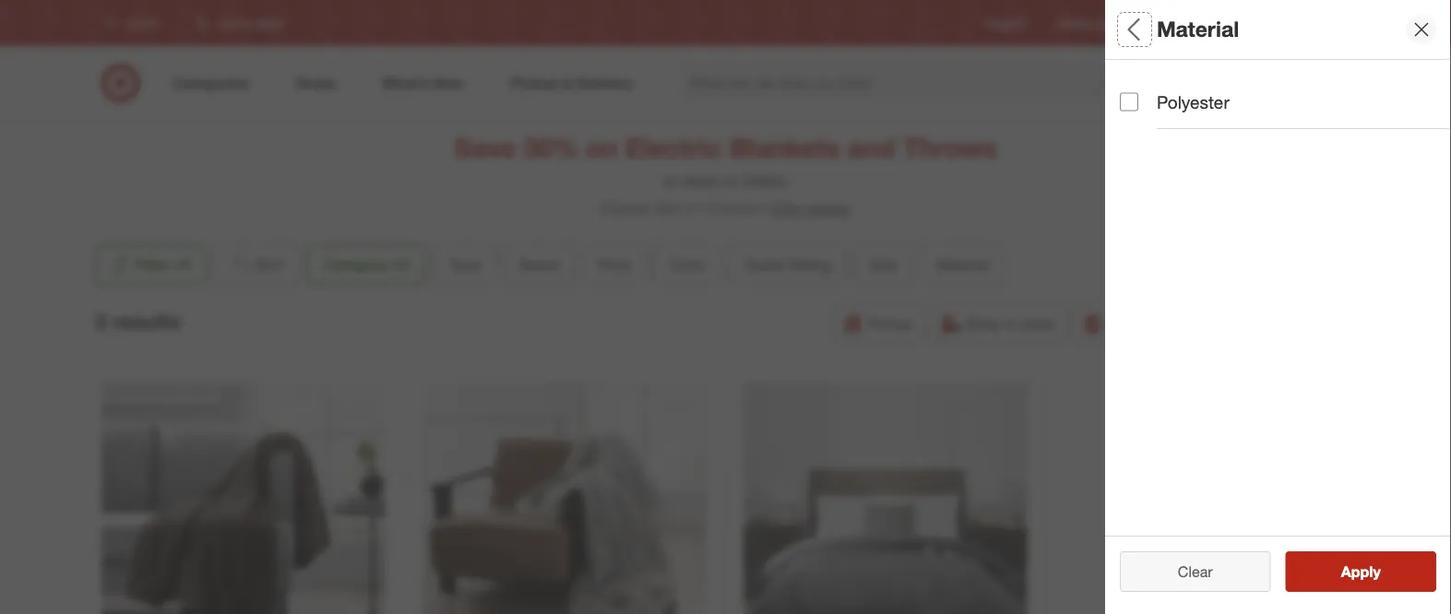 Task type: locate. For each thing, give the bounding box(es) containing it.
all
[[1120, 16, 1146, 42]]

shop inside category holiday shop
[[1167, 96, 1198, 112]]

clear inside button
[[1169, 563, 1204, 581]]

clear for clear all
[[1169, 563, 1204, 581]]

0 vertical spatial 3
[[707, 199, 716, 217]]

results right see
[[1353, 563, 1401, 581]]

0 vertical spatial results
[[112, 309, 181, 335]]

dec
[[654, 199, 680, 217]]

registry link
[[987, 15, 1028, 31]]

category (1)
[[324, 256, 409, 274]]

(1)
[[175, 256, 192, 274], [392, 256, 409, 274]]

redcard
[[1139, 16, 1184, 30]]

filter (1) button
[[95, 245, 207, 285]]

offer details
[[771, 199, 851, 217]]

registry
[[987, 16, 1028, 30]]

0 horizontal spatial category
[[324, 256, 388, 274]]

0 vertical spatial shop
[[1167, 96, 1198, 112]]

ad
[[1096, 16, 1110, 30]]

category
[[1120, 73, 1197, 94], [324, 256, 388, 274]]

3 down the filter (1) button
[[95, 309, 106, 335]]

category right sort
[[324, 256, 388, 274]]

1 vertical spatial category
[[324, 256, 388, 274]]

see results
[[1322, 563, 1401, 581]]

0 horizontal spatial results
[[112, 309, 181, 335]]

target circle
[[1213, 16, 1275, 30]]

shop in store button
[[932, 304, 1067, 344]]

shop inside button
[[966, 315, 1001, 333]]

store right the in
[[1021, 315, 1055, 333]]

1 vertical spatial 3
[[95, 309, 106, 335]]

material
[[1157, 16, 1240, 42], [936, 256, 990, 274], [1120, 531, 1188, 552]]

clear button
[[1120, 552, 1271, 592]]

1 vertical spatial store
[[1021, 315, 1055, 333]]

(1) right filter
[[175, 256, 192, 274]]

day
[[1150, 315, 1176, 333]]

3 results
[[95, 309, 181, 335]]

2 (1) from the left
[[392, 256, 409, 274]]

results inside see results button
[[1353, 563, 1401, 581]]

0 horizontal spatial store
[[683, 172, 719, 190]]

price
[[598, 256, 631, 274]]

brand
[[519, 256, 559, 274]]

shop left the in
[[966, 315, 1001, 333]]

type
[[449, 256, 481, 274]]

brand button
[[504, 245, 575, 285]]

1 horizontal spatial material button
[[1120, 512, 1452, 577]]

50"x60" coziest heated throw blanket - brookstone image
[[423, 384, 707, 615], [423, 384, 707, 615]]

2 vertical spatial material
[[1120, 531, 1188, 552]]

category up 'holiday'
[[1120, 73, 1197, 94]]

50"x60" cozy heated throw blanket - brookstone image
[[102, 384, 386, 615], [102, 384, 386, 615]]

0 vertical spatial material
[[1157, 16, 1240, 42]]

store
[[683, 172, 719, 190], [1021, 315, 1055, 333]]

store inside button
[[1021, 315, 1055, 333]]

(1) left type
[[392, 256, 409, 274]]

category for category holiday shop
[[1120, 73, 1197, 94]]

0 horizontal spatial 3
[[95, 309, 106, 335]]

0 vertical spatial material button
[[921, 245, 1005, 285]]

0 vertical spatial category
[[1120, 73, 1197, 94]]

apply
[[1342, 563, 1381, 581]]

30%
[[523, 131, 579, 164]]

1 vertical spatial shop
[[966, 315, 1001, 333]]

and
[[848, 131, 895, 164]]

1 horizontal spatial category
[[1120, 73, 1197, 94]]

results down the filter (1) button
[[112, 309, 181, 335]]

0 horizontal spatial material button
[[921, 245, 1005, 285]]

material dialog
[[1106, 0, 1452, 615]]

save
[[454, 131, 516, 164]]

heated blanket - brookstone image
[[744, 384, 1028, 615], [744, 384, 1028, 615]]

2 clear from the left
[[1178, 563, 1213, 581]]

online
[[742, 172, 787, 190]]

results
[[112, 309, 181, 335], [1353, 563, 1401, 581]]

0 horizontal spatial (1)
[[175, 256, 192, 274]]

circle
[[1246, 16, 1275, 30]]

1 horizontal spatial shop
[[1167, 96, 1198, 112]]

details
[[808, 199, 851, 217]]

1 horizontal spatial results
[[1353, 563, 1401, 581]]

3
[[707, 199, 716, 217], [95, 309, 106, 335]]

offer details button
[[756, 198, 851, 219]]

3 right 5
[[707, 199, 716, 217]]

0 horizontal spatial shop
[[966, 315, 1001, 333]]

material button
[[921, 245, 1005, 285], [1120, 512, 1452, 577]]

store left or
[[683, 172, 719, 190]]

3 items
[[707, 199, 756, 217]]

target circle link
[[1213, 15, 1275, 31]]

weekly ad
[[1058, 16, 1110, 30]]

expires
[[601, 199, 650, 217]]

expires dec 5
[[601, 199, 693, 217]]

pickup button
[[834, 304, 925, 344]]

same day delivery
[[1108, 315, 1233, 333]]

price button
[[582, 245, 647, 285]]

category holiday shop
[[1120, 73, 1198, 112]]

1 horizontal spatial store
[[1021, 315, 1055, 333]]

clear all button
[[1120, 552, 1271, 592]]

1 (1) from the left
[[175, 256, 192, 274]]

guest rating
[[745, 256, 831, 274]]

1 clear from the left
[[1169, 563, 1204, 581]]

filters
[[1152, 16, 1209, 42]]

clear
[[1169, 563, 1204, 581], [1178, 563, 1213, 581]]

shop
[[1167, 96, 1198, 112], [966, 315, 1001, 333]]

electric
[[625, 131, 722, 164]]

material inside dialog
[[1157, 16, 1240, 42]]

filter
[[135, 256, 171, 274]]

color button
[[655, 245, 722, 285]]

1 vertical spatial results
[[1353, 563, 1401, 581]]

target
[[1213, 16, 1243, 30]]

category inside category holiday shop
[[1120, 73, 1197, 94]]

shop down search
[[1167, 96, 1198, 112]]

0 vertical spatial store
[[683, 172, 719, 190]]

pickup
[[868, 315, 913, 333]]

(1) inside button
[[175, 256, 192, 274]]

1 horizontal spatial (1)
[[392, 256, 409, 274]]

clear inside button
[[1178, 563, 1213, 581]]

rating
[[788, 256, 831, 274]]

delivery
[[1180, 315, 1233, 333]]

1 horizontal spatial 3
[[707, 199, 716, 217]]

guest
[[745, 256, 784, 274]]



Task type: describe. For each thing, give the bounding box(es) containing it.
clear for clear
[[1178, 563, 1213, 581]]

1 vertical spatial material button
[[1120, 512, 1452, 577]]

on
[[586, 131, 618, 164]]

guest rating button
[[729, 245, 847, 285]]

in
[[1006, 315, 1017, 333]]

same
[[1108, 315, 1146, 333]]

all filters
[[1120, 16, 1209, 42]]

(1) for category (1)
[[392, 256, 409, 274]]

weekly ad link
[[1058, 15, 1110, 31]]

see results button
[[1286, 552, 1437, 592]]

polyester
[[1157, 91, 1230, 113]]

or
[[724, 172, 738, 190]]

size
[[870, 256, 898, 274]]

color
[[670, 256, 706, 274]]

filter (1)
[[135, 256, 192, 274]]

sort
[[256, 256, 284, 274]]

3 for 3 results
[[95, 309, 106, 335]]

type button
[[433, 245, 496, 285]]

size button
[[854, 245, 913, 285]]

redcard link
[[1139, 15, 1184, 31]]

see
[[1322, 563, 1349, 581]]

store inside save 30% on electric blankets and throws in-store or online
[[683, 172, 719, 190]]

offer
[[771, 199, 803, 217]]

items
[[720, 199, 756, 217]]

same day delivery button
[[1074, 304, 1245, 344]]

results for 3 results
[[112, 309, 181, 335]]

holiday
[[1120, 96, 1164, 112]]

What can we help you find? suggestions appear below search field
[[679, 63, 1138, 103]]

blankets
[[730, 131, 840, 164]]

weekly
[[1058, 16, 1093, 30]]

sort button
[[214, 245, 300, 285]]

results for see results
[[1353, 563, 1401, 581]]

shop in store
[[966, 315, 1055, 333]]

category for category (1)
[[324, 256, 388, 274]]

(1) for filter (1)
[[175, 256, 192, 274]]

3 for 3 items
[[707, 199, 716, 217]]

all filters dialog
[[1106, 0, 1452, 615]]

throws
[[903, 131, 997, 164]]

1 vertical spatial material
[[936, 256, 990, 274]]

Polyester checkbox
[[1120, 93, 1139, 111]]

search button
[[1125, 63, 1170, 107]]

all
[[1208, 563, 1223, 581]]

search
[[1125, 76, 1170, 94]]

material inside all filters "dialog"
[[1120, 531, 1188, 552]]

save 30% on electric blankets and throws in-store or online
[[454, 131, 997, 190]]

clear all
[[1169, 563, 1223, 581]]

in-
[[664, 172, 683, 190]]

5
[[685, 199, 693, 217]]

apply button
[[1286, 552, 1437, 592]]



Task type: vqa. For each thing, say whether or not it's contained in the screenshot.
3rd THE ADD TO CART from the left
no



